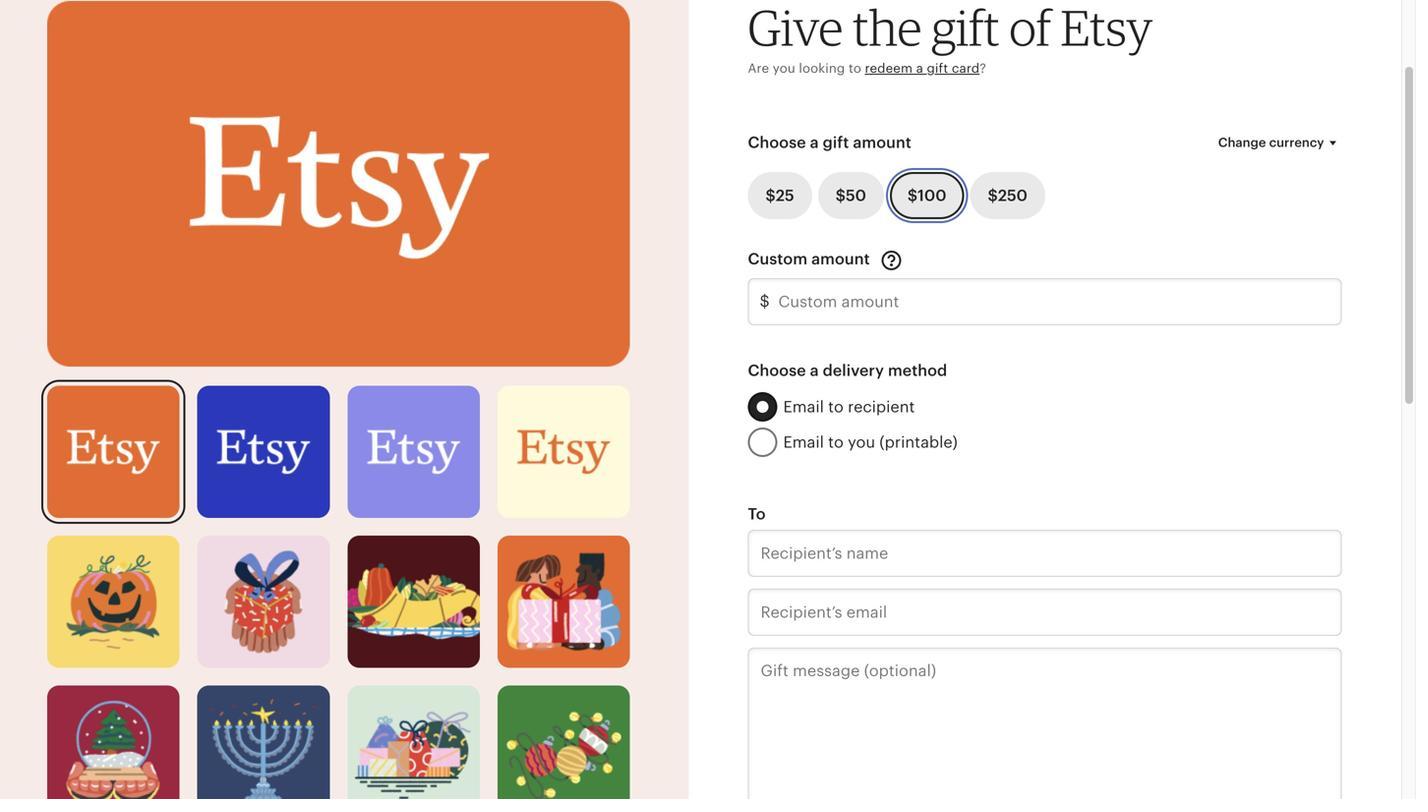 Task type: locate. For each thing, give the bounding box(es) containing it.
0 horizontal spatial you
[[773, 61, 796, 76]]

0 vertical spatial etsy logo with white font on an orange background image
[[47, 1, 630, 367]]

a for choose a delivery method
[[810, 362, 819, 380]]

illustration of an assortment of multicolored wrapped presents with a light pastel green background and a small etsy logo in white font in the top left corner image
[[348, 686, 480, 800]]

1 choose from the top
[[748, 134, 806, 152]]

gift
[[927, 61, 949, 76], [823, 134, 849, 152]]

2 vertical spatial to
[[829, 434, 844, 451]]

1 horizontal spatial you
[[848, 434, 876, 451]]

choose left delivery
[[748, 362, 806, 380]]

to down choose a delivery method on the top right of the page
[[829, 398, 844, 416]]

illustration of lit menorah with a star as the center candle flame on a dark blue background with a small etsy logo in white font in the top left corner image
[[197, 686, 330, 800]]

2 vertical spatial a
[[810, 362, 819, 380]]

redeem a gift card link
[[865, 61, 980, 76]]

0 vertical spatial choose
[[748, 134, 806, 152]]

to right looking
[[849, 61, 862, 76]]

1 etsy logo with white font on an orange background image from the top
[[47, 1, 630, 367]]

email down choose a delivery method on the top right of the page
[[784, 398, 824, 416]]

1 vertical spatial etsy logo with white font on an orange background image
[[47, 386, 180, 518]]

amount
[[853, 134, 912, 152], [812, 251, 870, 268]]

etsy logo with white font on a blue background image
[[197, 386, 330, 518]]

illustration of two people holding a large pink gift box with white zig zag stripes and a red and pink ribbon, on an orange background with a small etsy logo in white font in the top left corner image
[[498, 536, 630, 669]]

method
[[888, 362, 948, 380]]

0 horizontal spatial gift
[[823, 134, 849, 152]]

Gift message (optional) text field
[[748, 648, 1342, 800]]

$50
[[836, 187, 867, 205]]

1 vertical spatial a
[[810, 134, 819, 152]]

gift left the "card"
[[927, 61, 949, 76]]

0 vertical spatial you
[[773, 61, 796, 76]]

email to you (printable)
[[784, 434, 958, 451]]

1 vertical spatial you
[[848, 434, 876, 451]]

a right redeem
[[917, 61, 924, 76]]

Custom amount number field
[[748, 279, 1342, 326]]

0 vertical spatial to
[[849, 61, 862, 76]]

1 vertical spatial to
[[829, 398, 844, 416]]

amount right 'custom'
[[812, 251, 870, 268]]

a left delivery
[[810, 362, 819, 380]]

email to recipient
[[784, 398, 915, 416]]

2 email from the top
[[784, 434, 824, 451]]

1 vertical spatial amount
[[812, 251, 870, 268]]

email down email to recipient
[[784, 434, 824, 451]]

email
[[784, 398, 824, 416], [784, 434, 824, 451]]

you
[[773, 61, 796, 76], [848, 434, 876, 451]]

redeem
[[865, 61, 913, 76]]

Recipient's name text field
[[748, 530, 1342, 578]]

illustration of an assortment of 3 sphere ornaments with red and golden yellow colors and a string of lights running through them on a green background with a small etsy logo in white font in the top left corner image
[[498, 686, 630, 800]]

choose
[[748, 134, 806, 152], [748, 362, 806, 380]]

you down email to recipient
[[848, 434, 876, 451]]

a
[[917, 61, 924, 76], [810, 134, 819, 152], [810, 362, 819, 380]]

1 vertical spatial email
[[784, 434, 824, 451]]

to
[[849, 61, 862, 76], [829, 398, 844, 416], [829, 434, 844, 451]]

amount up $50
[[853, 134, 912, 152]]

card
[[952, 61, 980, 76]]

0 vertical spatial gift
[[927, 61, 949, 76]]

$250
[[988, 187, 1028, 205]]

you right are
[[773, 61, 796, 76]]

etsy logo with white font on an orange background image
[[47, 1, 630, 367], [47, 386, 180, 518]]

Recipient's email email field
[[748, 589, 1342, 637]]

1 vertical spatial choose
[[748, 362, 806, 380]]

looking
[[799, 61, 845, 76]]

choose up $25
[[748, 134, 806, 152]]

are you looking to redeem a gift card ?
[[748, 61, 987, 76]]

to
[[748, 506, 766, 524]]

illustration of an orange pumpkin with a carved face on a bed of green with a yellow background and a small etsy logo in the top left corner in black font image
[[47, 536, 180, 669]]

?
[[980, 61, 987, 76]]

choose for choose a delivery method
[[748, 362, 806, 380]]

a down looking
[[810, 134, 819, 152]]

to for recipient
[[829, 398, 844, 416]]

2 choose from the top
[[748, 362, 806, 380]]

to down email to recipient
[[829, 434, 844, 451]]

delivery
[[823, 362, 884, 380]]

1 email from the top
[[784, 398, 824, 416]]

gift up $50
[[823, 134, 849, 152]]

0 vertical spatial email
[[784, 398, 824, 416]]



Task type: describe. For each thing, give the bounding box(es) containing it.
choose a delivery method
[[748, 362, 948, 380]]

etsy logo with orange font on a lavender background image
[[348, 386, 480, 518]]

2 etsy logo with white font on an orange background image from the top
[[47, 386, 180, 518]]

illustration of a yellow cornucopia sitting on a white tablecloth with turquoise checkers and overfilling with an orange gourd, yellow corn, pink grapes, as well as seasonal foliage floating behind. the background is burgundy with a small etsy logo in white font in the top left corner. image
[[348, 536, 480, 669]]

recipient
[[848, 398, 915, 416]]

etsy logo with white font on a cream background image
[[498, 386, 630, 518]]

1 vertical spatial gift
[[823, 134, 849, 152]]

custom
[[748, 251, 808, 268]]

change currency button
[[1204, 125, 1357, 160]]

email for email to you (printable)
[[784, 434, 824, 451]]

0 vertical spatial a
[[917, 61, 924, 76]]

a for choose a gift amount
[[810, 134, 819, 152]]

to for you
[[829, 434, 844, 451]]

(printable)
[[880, 434, 958, 451]]

illustration of hands cradling a snow globe with a green christmas tree and falling snow against a maroon red background with a small etsy logo in white font in the top left corner.. image
[[47, 686, 180, 800]]

0 vertical spatial amount
[[853, 134, 912, 152]]

$100
[[908, 187, 947, 205]]

choose a gift amount
[[748, 134, 912, 152]]

illustration of two open hands holding a small box wrapped in a red paper with white confetti design on a light pink background with and small etsy logo in the top left corner in black font image
[[197, 536, 330, 669]]

are
[[748, 61, 770, 76]]

change
[[1219, 135, 1267, 150]]

choose for choose a gift amount
[[748, 134, 806, 152]]

custom amount
[[748, 251, 874, 268]]

$25
[[766, 187, 795, 205]]

email for email to recipient
[[784, 398, 824, 416]]

currency
[[1270, 135, 1325, 150]]

1 horizontal spatial gift
[[927, 61, 949, 76]]

change currency
[[1219, 135, 1325, 150]]



Task type: vqa. For each thing, say whether or not it's contained in the screenshot.
the top Gift
yes



